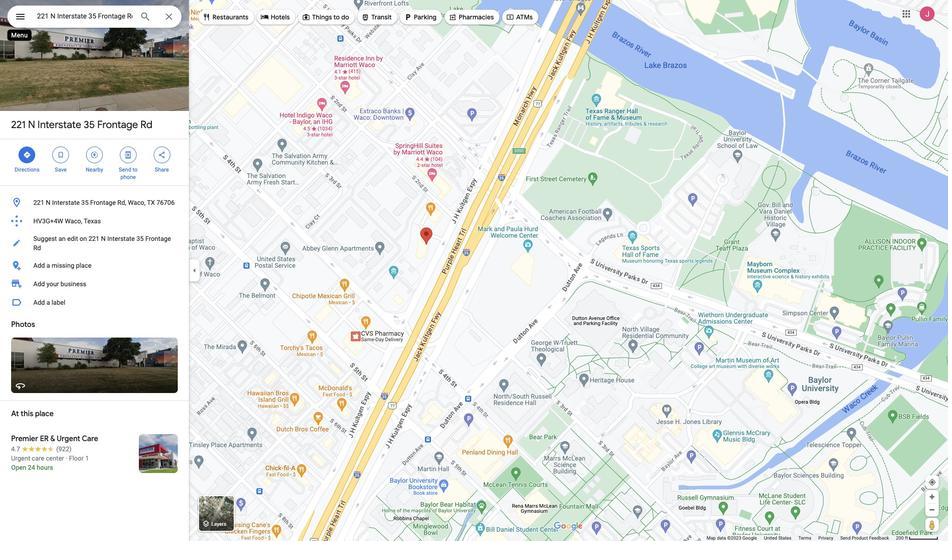 Task type: locate. For each thing, give the bounding box(es) containing it.
1 horizontal spatial 221
[[33, 199, 44, 206]]

to
[[333, 13, 340, 21], [133, 167, 137, 173]]

add left your
[[33, 281, 45, 288]]

&
[[50, 435, 55, 444]]

0 vertical spatial place
[[76, 262, 91, 269]]

1 horizontal spatial send
[[840, 536, 851, 541]]

0 vertical spatial urgent
[[57, 435, 80, 444]]

 things to do
[[302, 12, 349, 22]]

1 vertical spatial 35
[[81, 199, 89, 206]]

layers
[[211, 522, 226, 528]]


[[302, 12, 310, 22]]

floor
[[69, 455, 84, 462]]

2 add from the top
[[33, 281, 45, 288]]

google account: james peterson  
(james.peterson1902@gmail.com) image
[[920, 6, 935, 21]]


[[202, 12, 211, 22]]

221 for 221 n interstate 35 frontage rd, waco, tx 76706
[[33, 199, 44, 206]]

urgent
[[57, 435, 80, 444], [11, 455, 30, 462]]

n down hv3g+4w waco, texas button
[[101, 235, 106, 243]]

1 vertical spatial urgent
[[11, 455, 30, 462]]

add left label
[[33, 299, 45, 306]]

frontage up 
[[97, 119, 138, 131]]

0 vertical spatial 35
[[84, 119, 95, 131]]

0 horizontal spatial place
[[35, 410, 54, 419]]

35 for rd,
[[81, 199, 89, 206]]

send product feedback
[[840, 536, 889, 541]]

to left do
[[333, 13, 340, 21]]

frontage for rd,
[[90, 199, 116, 206]]

a left missing
[[46, 262, 50, 269]]

0 vertical spatial frontage
[[97, 119, 138, 131]]

n
[[28, 119, 35, 131], [46, 199, 50, 206], [101, 235, 106, 243]]

1 horizontal spatial to
[[333, 13, 340, 21]]

show your location image
[[928, 479, 936, 487]]

add a label button
[[0, 293, 189, 312]]

2 horizontal spatial n
[[101, 235, 106, 243]]

 search field
[[7, 6, 181, 30]]

interstate for 221 n interstate 35 frontage rd
[[38, 119, 81, 131]]

200 ft button
[[896, 536, 938, 541]]

2 vertical spatial n
[[101, 235, 106, 243]]

waco,
[[128, 199, 145, 206], [65, 218, 82, 225]]

data
[[717, 536, 726, 541]]

interstate
[[38, 119, 81, 131], [52, 199, 80, 206], [107, 235, 135, 243]]

0 horizontal spatial waco,
[[65, 218, 82, 225]]

place right the this
[[35, 410, 54, 419]]

1 horizontal spatial place
[[76, 262, 91, 269]]

221 n interstate 35 frontage rd, waco, tx 76706
[[33, 199, 175, 206]]


[[506, 12, 514, 22]]

0 horizontal spatial to
[[133, 167, 137, 173]]

0 horizontal spatial urgent
[[11, 455, 30, 462]]

221 up hv3g+4w at left
[[33, 199, 44, 206]]

business
[[61, 281, 86, 288]]

parking
[[414, 13, 436, 21]]

 parking
[[404, 12, 436, 22]]

0 horizontal spatial n
[[28, 119, 35, 131]]

·
[[66, 455, 67, 462]]

interstate up hv3g+4w waco, texas
[[52, 199, 80, 206]]

2 vertical spatial interstate
[[107, 235, 135, 243]]

n inside suggest an edit on 221 n interstate 35 frontage rd
[[101, 235, 106, 243]]

hotels
[[271, 13, 290, 21]]

feedback
[[869, 536, 889, 541]]

2 horizontal spatial 221
[[88, 235, 99, 243]]


[[23, 150, 31, 160]]

frontage down tx
[[145, 235, 171, 243]]

1 horizontal spatial urgent
[[57, 435, 80, 444]]

to up phone
[[133, 167, 137, 173]]

n for 221 n interstate 35 frontage rd, waco, tx 76706
[[46, 199, 50, 206]]

4.7 stars 922 reviews image
[[11, 445, 72, 454]]

add left missing
[[33, 262, 45, 269]]

0 vertical spatial add
[[33, 262, 45, 269]]

waco, left tx
[[128, 199, 145, 206]]

n up ""
[[28, 119, 35, 131]]

interstate up the 
[[38, 119, 81, 131]]

united states
[[764, 536, 791, 541]]

 pharmacies
[[449, 12, 494, 22]]

35
[[84, 119, 95, 131], [81, 199, 89, 206], [136, 235, 144, 243]]

add your business link
[[0, 275, 189, 293]]

rd
[[140, 119, 152, 131], [33, 244, 41, 252]]

footer
[[707, 536, 896, 542]]

phone
[[120, 174, 136, 181]]

0 vertical spatial 221
[[11, 119, 26, 131]]

0 horizontal spatial send
[[119, 167, 131, 173]]

frontage inside suggest an edit on 221 n interstate 35 frontage rd
[[145, 235, 171, 243]]

1 vertical spatial place
[[35, 410, 54, 419]]

221 right on
[[88, 235, 99, 243]]


[[57, 150, 65, 160]]

a left label
[[46, 299, 50, 306]]

1 vertical spatial a
[[46, 299, 50, 306]]

1 add from the top
[[33, 262, 45, 269]]

place
[[76, 262, 91, 269], [35, 410, 54, 419]]

1 vertical spatial 221
[[33, 199, 44, 206]]

frontage
[[97, 119, 138, 131], [90, 199, 116, 206], [145, 235, 171, 243]]

1 horizontal spatial n
[[46, 199, 50, 206]]

privacy button
[[818, 536, 833, 542]]

send left product
[[840, 536, 851, 541]]

0 horizontal spatial 221
[[11, 119, 26, 131]]

hv3g+4w waco, texas button
[[0, 212, 189, 231]]

open
[[11, 464, 26, 472]]

send inside send to phone
[[119, 167, 131, 173]]

1 vertical spatial add
[[33, 281, 45, 288]]

0 vertical spatial to
[[333, 13, 340, 21]]

2 a from the top
[[46, 299, 50, 306]]

1 vertical spatial waco,
[[65, 218, 82, 225]]

0 horizontal spatial rd
[[33, 244, 41, 252]]

1 vertical spatial rd
[[33, 244, 41, 252]]

2 vertical spatial 35
[[136, 235, 144, 243]]

0 vertical spatial a
[[46, 262, 50, 269]]

send inside button
[[840, 536, 851, 541]]

photos
[[11, 320, 35, 330]]

0 vertical spatial rd
[[140, 119, 152, 131]]

add
[[33, 262, 45, 269], [33, 281, 45, 288], [33, 299, 45, 306]]

rd inside suggest an edit on 221 n interstate 35 frontage rd
[[33, 244, 41, 252]]

1 a from the top
[[46, 262, 50, 269]]

urgent inside urgent care center · floor 1 open 24 hours
[[11, 455, 30, 462]]

2 vertical spatial 221
[[88, 235, 99, 243]]

221 N Interstate 35 Frontage Rd, Waco, TX 76706 field
[[7, 6, 181, 28]]

save
[[55, 167, 67, 173]]

1 horizontal spatial waco,
[[128, 199, 145, 206]]

a for label
[[46, 299, 50, 306]]

urgent care center · floor 1 open 24 hours
[[11, 455, 89, 472]]

0 vertical spatial interstate
[[38, 119, 81, 131]]

1 vertical spatial to
[[133, 167, 137, 173]]

texas
[[84, 218, 101, 225]]

place right missing
[[76, 262, 91, 269]]

premier er & urgent care
[[11, 435, 98, 444]]

221 n interstate 35 frontage rd
[[11, 119, 152, 131]]

1 vertical spatial interstate
[[52, 199, 80, 206]]

1 vertical spatial n
[[46, 199, 50, 206]]

2 vertical spatial frontage
[[145, 235, 171, 243]]

zoom out image
[[929, 507, 936, 514]]

frontage left rd,
[[90, 199, 116, 206]]

0 vertical spatial waco,
[[128, 199, 145, 206]]

urgent up open
[[11, 455, 30, 462]]

 restaurants
[[202, 12, 248, 22]]

1 vertical spatial frontage
[[90, 199, 116, 206]]

footer containing map data ©2023 google
[[707, 536, 896, 542]]

collapse side panel image
[[189, 266, 200, 276]]

at
[[11, 410, 19, 419]]

urgent up (922)
[[57, 435, 80, 444]]

interstate down hv3g+4w waco, texas button
[[107, 235, 135, 243]]

4.7
[[11, 446, 20, 453]]

©2023
[[727, 536, 741, 541]]

0 vertical spatial n
[[28, 119, 35, 131]]

on
[[80, 235, 87, 243]]

n up hv3g+4w at left
[[46, 199, 50, 206]]

suggest an edit on 221 n interstate 35 frontage rd button
[[0, 231, 189, 256]]

0 vertical spatial send
[[119, 167, 131, 173]]

waco, up edit
[[65, 218, 82, 225]]

send
[[119, 167, 131, 173], [840, 536, 851, 541]]

united
[[764, 536, 777, 541]]

1 vertical spatial send
[[840, 536, 851, 541]]

place inside button
[[76, 262, 91, 269]]

send up phone
[[119, 167, 131, 173]]

er
[[40, 435, 49, 444]]

200 ft
[[896, 536, 908, 541]]

ft
[[905, 536, 908, 541]]

3 add from the top
[[33, 299, 45, 306]]

share
[[155, 167, 169, 173]]

221 up ""
[[11, 119, 26, 131]]

nearby
[[86, 167, 103, 173]]

show street view coverage image
[[925, 518, 939, 532]]

2 vertical spatial add
[[33, 299, 45, 306]]

a
[[46, 262, 50, 269], [46, 299, 50, 306]]

None field
[[37, 11, 132, 22]]

suggest an edit on 221 n interstate 35 frontage rd
[[33, 235, 171, 252]]



Task type: vqa. For each thing, say whether or not it's contained in the screenshot.


Task type: describe. For each thing, give the bounding box(es) containing it.
waco, inside 221 n interstate 35 frontage rd, waco, tx 76706 button
[[128, 199, 145, 206]]

to inside send to phone
[[133, 167, 137, 173]]

35 for rd
[[84, 119, 95, 131]]

add a missing place button
[[0, 256, 189, 275]]

privacy
[[818, 536, 833, 541]]

add a label
[[33, 299, 65, 306]]

united states button
[[764, 536, 791, 542]]

221 inside suggest an edit on 221 n interstate 35 frontage rd
[[88, 235, 99, 243]]

suggest
[[33, 235, 57, 243]]

76706
[[156, 199, 175, 206]]

actions for 221 n interstate 35 frontage rd region
[[0, 139, 189, 186]]

send for send to phone
[[119, 167, 131, 173]]

 button
[[7, 6, 33, 30]]


[[361, 12, 370, 22]]

center
[[46, 455, 64, 462]]

label
[[52, 299, 65, 306]]

footer inside google maps element
[[707, 536, 896, 542]]

do
[[341, 13, 349, 21]]

states
[[778, 536, 791, 541]]

add for add a label
[[33, 299, 45, 306]]

waco, inside hv3g+4w waco, texas button
[[65, 218, 82, 225]]

transit
[[371, 13, 392, 21]]

221 n interstate 35 frontage rd, waco, tx 76706 button
[[0, 193, 189, 212]]

missing
[[52, 262, 74, 269]]

directions
[[15, 167, 39, 173]]

zoom in image
[[929, 494, 936, 501]]

to inside  things to do
[[333, 13, 340, 21]]


[[404, 12, 412, 22]]

tx
[[147, 199, 155, 206]]

 transit
[[361, 12, 392, 22]]

premier
[[11, 435, 38, 444]]

 hotels
[[260, 12, 290, 22]]

add for add a missing place
[[33, 262, 45, 269]]

interstate inside suggest an edit on 221 n interstate 35 frontage rd
[[107, 235, 135, 243]]

hours
[[37, 464, 53, 472]]

product
[[852, 536, 868, 541]]

rd,
[[117, 199, 126, 206]]


[[449, 12, 457, 22]]

frontage for rd
[[97, 119, 138, 131]]

hv3g+4w waco, texas
[[33, 218, 101, 225]]

your
[[46, 281, 59, 288]]


[[260, 12, 269, 22]]

care
[[82, 435, 98, 444]]

 atms
[[506, 12, 533, 22]]

add a missing place
[[33, 262, 91, 269]]

hv3g+4w
[[33, 218, 63, 225]]

221 n interstate 35 frontage rd main content
[[0, 0, 189, 542]]

terms button
[[798, 536, 811, 542]]

none field inside 221 n interstate 35 frontage rd, waco, tx 76706 field
[[37, 11, 132, 22]]

221 for 221 n interstate 35 frontage rd
[[11, 119, 26, 131]]


[[15, 10, 26, 23]]

map data ©2023 google
[[707, 536, 757, 541]]

send to phone
[[119, 167, 137, 181]]

atms
[[516, 13, 533, 21]]

add your business
[[33, 281, 86, 288]]

google maps element
[[0, 0, 948, 542]]

send product feedback button
[[840, 536, 889, 542]]


[[158, 150, 166, 160]]

google
[[742, 536, 757, 541]]

(922)
[[56, 446, 72, 453]]

n for 221 n interstate 35 frontage rd
[[28, 119, 35, 131]]

terms
[[798, 536, 811, 541]]

map
[[707, 536, 716, 541]]

1 horizontal spatial rd
[[140, 119, 152, 131]]

24
[[28, 464, 35, 472]]

pharmacies
[[459, 13, 494, 21]]

care
[[32, 455, 44, 462]]

1
[[85, 455, 89, 462]]

interstate for 221 n interstate 35 frontage rd, waco, tx 76706
[[52, 199, 80, 206]]

restaurants
[[212, 13, 248, 21]]

35 inside suggest an edit on 221 n interstate 35 frontage rd
[[136, 235, 144, 243]]


[[90, 150, 99, 160]]

send for send product feedback
[[840, 536, 851, 541]]

this
[[21, 410, 33, 419]]

a for missing
[[46, 262, 50, 269]]

edit
[[67, 235, 78, 243]]

an
[[59, 235, 66, 243]]


[[124, 150, 132, 160]]

at this place
[[11, 410, 54, 419]]

add for add your business
[[33, 281, 45, 288]]

things
[[312, 13, 332, 21]]

200
[[896, 536, 904, 541]]



